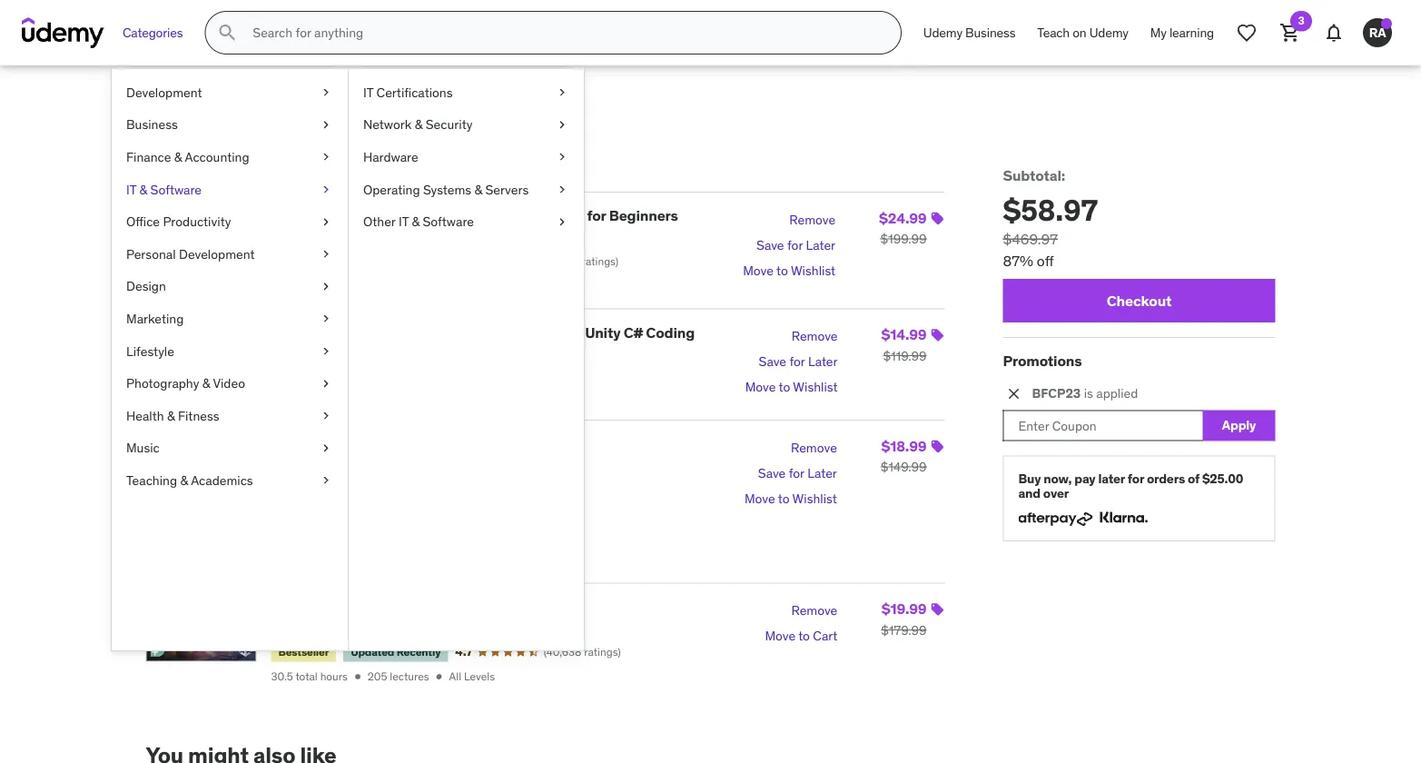 Task type: vqa. For each thing, say whether or not it's contained in the screenshot.
RPG CORE COMBAT CREATOR: LEARN INTERMEDIATE UNITY C# CODING link
yes



Task type: describe. For each thing, give the bounding box(es) containing it.
3 courses in cart
[[146, 166, 260, 185]]

xxsmall image
[[433, 671, 446, 683]]

1 vertical spatial later
[[808, 353, 838, 370]]

team inside complete c# unity game developer 2d gamedev.tv team
[[347, 457, 374, 471]]

network & security link
[[349, 109, 584, 141]]

for inside buy now, pay later for orders of $25.00 and over
[[1128, 470, 1145, 486]]

teaching
[[126, 472, 177, 488]]

beginners
[[609, 206, 678, 225]]

productivity
[[163, 213, 231, 230]]

rpg
[[271, 323, 301, 341]]

blender
[[340, 206, 393, 225]]

you have alerts image
[[1382, 18, 1393, 29]]

certifications
[[377, 84, 453, 100]]

complete for complete c# unity game developer 3d
[[271, 597, 337, 616]]

checkout
[[1107, 291, 1172, 310]]

photography & video
[[126, 375, 245, 391]]

save for $24.99
[[757, 237, 784, 253]]

personal
[[126, 246, 176, 262]]

team inside the complete blender creator: learn 3d modelling for beginners gamedev.tv team and 2 others
[[347, 229, 374, 243]]

1 vertical spatial development
[[179, 246, 255, 262]]

coupon icon image for $24.99
[[931, 211, 945, 226]]

total for complete c# unity game developer 3d
[[296, 670, 318, 684]]

remove save for later move to wishlist for $18.99
[[745, 439, 837, 507]]

business link
[[112, 109, 348, 141]]

1 udemy from the left
[[924, 24, 963, 41]]

remove for remove button on the left of $14.99
[[792, 328, 838, 344]]

remove for remove button for $24.99
[[790, 212, 836, 228]]

developer for 3d
[[444, 597, 512, 616]]

my learning link
[[1140, 11, 1225, 55]]

xsmall image for other it & software
[[555, 213, 570, 231]]

operating systems & servers
[[363, 181, 529, 197]]

health
[[126, 407, 164, 424]]

bestseller for complete c# unity game developer 3d
[[278, 644, 329, 658]]

xsmall image for teaching & academics
[[319, 472, 333, 489]]

udemy business
[[924, 24, 1016, 41]]

wishlist for $24.99
[[791, 262, 836, 279]]

3 link
[[1269, 11, 1313, 55]]

shopping
[[146, 93, 313, 139]]

it & software
[[126, 181, 202, 197]]

remove for $18.99's remove button
[[791, 439, 837, 456]]

rpg core combat creator: learn intermediate unity c# coding link
[[271, 323, 695, 341]]

2 inside the complete blender creator: learn 3d modelling for beginners gamedev.tv team and 2 others
[[397, 229, 403, 243]]

complete for complete blender creator: learn 3d modelling for beginners
[[271, 206, 337, 225]]

it for it certifications
[[363, 84, 374, 100]]

(40,638
[[544, 645, 582, 659]]

1 horizontal spatial software
[[423, 213, 474, 230]]

13 total hours
[[271, 279, 336, 293]]

ra
[[1370, 24, 1387, 41]]

to inside remove move to cart
[[799, 628, 810, 644]]

30.5 total hours
[[271, 670, 348, 684]]

remove move to cart
[[765, 602, 838, 644]]

updated
[[351, 644, 394, 658]]

academics
[[191, 472, 253, 488]]

it certifications
[[363, 84, 453, 100]]

remove button left $14.99
[[792, 324, 838, 349]]

fitness
[[178, 407, 219, 424]]

3 for 3
[[1299, 14, 1305, 28]]

health & fitness link
[[112, 400, 348, 432]]

udemy business link
[[913, 11, 1027, 55]]

apply button
[[1203, 410, 1276, 441]]

save for later button for $24.99
[[757, 233, 836, 258]]

Enter Coupon text field
[[1003, 410, 1203, 441]]

wishlist for $18.99
[[793, 490, 837, 507]]

3d inside the complete blender creator: learn 3d modelling for beginners gamedev.tv team and 2 others
[[495, 206, 514, 225]]

servers
[[486, 181, 529, 197]]

on
[[1073, 24, 1087, 41]]

$149.99
[[881, 459, 927, 475]]

& for video
[[202, 375, 210, 391]]

3 inside complete c# unity game developer 3d and 3 others
[[368, 620, 374, 634]]

complete c# unity game developer 3d and 3 others
[[271, 597, 534, 634]]

c# inside rpg core combat creator: learn intermediate unity c# coding ben tristem and 2 others
[[624, 323, 643, 341]]

learning
[[1170, 24, 1215, 41]]

xsmall image for it & software
[[319, 181, 333, 198]]

0 vertical spatial software
[[150, 181, 202, 197]]

xsmall image for health & fitness
[[319, 407, 333, 425]]

2 inside rpg core combat creator: learn intermediate unity c# coding ben tristem and 2 others
[[368, 345, 374, 359]]

1 vertical spatial remove save for later move to wishlist
[[746, 328, 838, 395]]

shopping cart
[[146, 93, 395, 139]]

coupon icon image for $18.99
[[931, 439, 945, 454]]

cart for remove move to cart
[[813, 628, 838, 644]]

marketing
[[126, 310, 184, 327]]

remove inside remove move to cart
[[792, 602, 838, 619]]

core
[[304, 323, 336, 341]]

xsmall image for personal development
[[319, 245, 333, 263]]

xxsmall image for c#
[[351, 671, 364, 683]]

levels
[[464, 670, 495, 684]]

xsmall image for music
[[319, 439, 333, 457]]

(40,638 ratings)
[[544, 645, 621, 659]]

remove button for $24.99
[[790, 207, 836, 233]]

video
[[213, 375, 245, 391]]

xxsmall image for blender
[[340, 280, 353, 292]]

it & software link
[[112, 173, 348, 206]]

buy now, pay later for orders of $25.00 and over
[[1019, 470, 1244, 502]]

complete c# unity game developer 2d gamedev.tv team
[[271, 434, 534, 471]]

development link
[[112, 76, 348, 109]]

2d
[[515, 434, 534, 453]]

c# for complete c# unity game developer 2d
[[340, 434, 359, 453]]

move to wishlist button for $24.99
[[743, 258, 836, 284]]

modelling
[[517, 206, 584, 225]]

health & fitness
[[126, 407, 219, 424]]

personal development
[[126, 246, 255, 262]]

coupon icon image for $14.99
[[931, 328, 945, 342]]

updated recently
[[351, 644, 441, 658]]

buy
[[1019, 470, 1041, 486]]

subtotal:
[[1003, 166, 1066, 185]]

office productivity link
[[112, 206, 348, 238]]

coupon icon image for $19.99
[[931, 602, 945, 617]]

xsmall image for network & security
[[555, 116, 570, 134]]

network & security
[[363, 116, 473, 133]]

unity for complete c# unity game developer 2d
[[362, 434, 398, 453]]

0 horizontal spatial 4.7
[[344, 480, 361, 497]]

teach
[[1038, 24, 1070, 41]]

teaching & academics link
[[112, 464, 348, 497]]

complete for complete c# unity game developer 2d
[[271, 434, 337, 453]]

pay
[[1075, 470, 1096, 486]]

3d inside complete c# unity game developer 3d and 3 others
[[515, 597, 534, 616]]

bfcp23
[[1032, 385, 1081, 401]]

promotions
[[1003, 352, 1082, 370]]

finance & accounting link
[[112, 141, 348, 173]]

tristem
[[308, 345, 344, 359]]

$179.99
[[881, 622, 927, 638]]

music link
[[112, 432, 348, 464]]

205 lectures
[[368, 670, 429, 684]]

and inside rpg core combat creator: learn intermediate unity c# coding ben tristem and 2 others
[[347, 345, 365, 359]]

notifications image
[[1324, 22, 1345, 44]]

2 horizontal spatial it
[[399, 213, 409, 230]]

learn inside the complete blender creator: learn 3d modelling for beginners gamedev.tv team and 2 others
[[454, 206, 492, 225]]

submit search image
[[217, 22, 238, 44]]

1 vertical spatial save for later button
[[759, 349, 838, 375]]

all
[[449, 670, 462, 684]]

and inside buy now, pay later for orders of $25.00 and over
[[1019, 485, 1041, 502]]

coding
[[646, 323, 695, 341]]

later
[[1099, 470, 1125, 486]]

0 vertical spatial business
[[966, 24, 1016, 41]]

is
[[1084, 385, 1094, 401]]

& for academics
[[180, 472, 188, 488]]

cart for 3 courses in cart
[[231, 166, 260, 185]]



Task type: locate. For each thing, give the bounding box(es) containing it.
remove button left $24.99
[[790, 207, 836, 233]]

0 vertical spatial it
[[363, 84, 374, 100]]

0 horizontal spatial software
[[150, 181, 202, 197]]

3 complete from the top
[[271, 597, 337, 616]]

off
[[1037, 251, 1054, 270]]

1 vertical spatial ratings)
[[584, 645, 621, 659]]

xsmall image inside teaching & academics link
[[319, 472, 333, 489]]

development down categories dropdown button
[[126, 84, 202, 100]]

others right 'other'
[[406, 229, 437, 243]]

xsmall image for photography & video
[[319, 375, 333, 392]]

1 vertical spatial game
[[401, 597, 441, 616]]

hours right 13
[[309, 279, 336, 293]]

development down office productivity link
[[179, 246, 255, 262]]

1 developer from the top
[[444, 434, 512, 453]]

personal development link
[[112, 238, 348, 270]]

& for fitness
[[167, 407, 175, 424]]

2 udemy from the left
[[1090, 24, 1129, 41]]

xsmall image for hardware
[[555, 148, 570, 166]]

it for it & software
[[126, 181, 136, 197]]

$199.99
[[881, 231, 927, 247]]

bestseller for complete blender creator: learn 3d modelling for beginners
[[278, 254, 329, 268]]

0 horizontal spatial cart
[[231, 166, 260, 185]]

all levels
[[449, 670, 495, 684]]

lifestyle
[[126, 343, 174, 359]]

1 vertical spatial hours
[[320, 670, 348, 684]]

creator: inside rpg core combat creator: learn intermediate unity c# coding ben tristem and 2 others
[[396, 323, 451, 341]]

unity inside complete c# unity game developer 2d gamedev.tv team
[[362, 434, 398, 453]]

0 horizontal spatial 2
[[368, 345, 374, 359]]

and up updated
[[347, 620, 365, 634]]

remove left $14.99
[[792, 328, 838, 344]]

xsmall image for office productivity
[[319, 213, 333, 231]]

complete up 30.5 total hours
[[271, 597, 337, 616]]

xsmall image for design
[[319, 278, 333, 295]]

coupon icon image right $14.99
[[931, 328, 945, 342]]

later left '$119.99' on the top of page
[[808, 353, 838, 370]]

0 vertical spatial save
[[757, 237, 784, 253]]

1 vertical spatial wishlist
[[793, 379, 838, 395]]

xsmall image inside other it & software link
[[555, 213, 570, 231]]

xsmall image
[[555, 84, 570, 101], [319, 116, 333, 134], [319, 148, 333, 166], [555, 148, 570, 166], [319, 245, 333, 263], [319, 278, 333, 295], [319, 342, 333, 360], [319, 375, 333, 392], [319, 407, 333, 425], [319, 439, 333, 457]]

0 vertical spatial xxsmall image
[[340, 280, 353, 292]]

creator: inside the complete blender creator: learn 3d modelling for beginners gamedev.tv team and 2 others
[[396, 206, 451, 225]]

xsmall image for business
[[319, 116, 333, 134]]

for
[[587, 206, 606, 225], [788, 237, 803, 253], [790, 353, 805, 370], [789, 465, 805, 481], [1128, 470, 1145, 486]]

2 vertical spatial it
[[399, 213, 409, 230]]

3 bestseller from the top
[[278, 644, 329, 658]]

1 vertical spatial unity
[[362, 434, 398, 453]]

intermediate
[[494, 323, 582, 341]]

2 vertical spatial wishlist
[[793, 490, 837, 507]]

2 horizontal spatial cart
[[813, 628, 838, 644]]

0 vertical spatial 3d
[[495, 206, 514, 225]]

office productivity
[[126, 213, 231, 230]]

0 vertical spatial save for later button
[[757, 233, 836, 258]]

gamedev.tv inside the complete blender creator: learn 3d modelling for beginners gamedev.tv team and 2 others
[[287, 229, 345, 243]]

gamedev.tv up 13 total hours
[[287, 229, 345, 243]]

ratings) for (61,244 ratings)
[[582, 254, 619, 268]]

music
[[126, 440, 160, 456]]

& left security
[[415, 116, 423, 133]]

developer for 2d
[[444, 434, 512, 453]]

xsmall image inside operating systems & servers link
[[555, 181, 570, 198]]

xsmall image inside it certifications link
[[555, 84, 570, 101]]

others inside rpg core combat creator: learn intermediate unity c# coding ben tristem and 2 others
[[377, 345, 408, 359]]

combat
[[339, 323, 393, 341]]

0 horizontal spatial 3d
[[495, 206, 514, 225]]

unity inside rpg core combat creator: learn intermediate unity c# coding ben tristem and 2 others
[[585, 323, 621, 341]]

1 vertical spatial bestseller
[[278, 481, 329, 495]]

developer inside complete c# unity game developer 3d and 3 others
[[444, 597, 512, 616]]

4 coupon icon image from the top
[[931, 602, 945, 617]]

0 vertical spatial 3
[[1299, 14, 1305, 28]]

game inside complete c# unity game developer 2d gamedev.tv team
[[401, 434, 441, 453]]

coupon icon image right $18.99
[[931, 439, 945, 454]]

lifestyle link
[[112, 335, 348, 367]]

subtotal: $58.97 $469.97 87% off
[[1003, 166, 1098, 270]]

klarna image
[[1101, 509, 1149, 526]]

complete c# unity game developer 2d link
[[271, 434, 534, 453]]

3 up updated
[[368, 620, 374, 634]]

xsmall image inside lifestyle link
[[319, 342, 333, 360]]

other
[[363, 213, 396, 230]]

2 vertical spatial later
[[808, 465, 837, 481]]

later
[[806, 237, 836, 253], [808, 353, 838, 370], [808, 465, 837, 481]]

2 gamedev.tv from the top
[[287, 457, 345, 471]]

1 vertical spatial 2
[[368, 345, 374, 359]]

c# inside complete c# unity game developer 3d and 3 others
[[340, 597, 359, 616]]

2 right 'other'
[[397, 229, 403, 243]]

and down combat
[[347, 345, 365, 359]]

3 for 3 courses in cart
[[146, 166, 154, 185]]

for inside the complete blender creator: learn 3d modelling for beginners gamedev.tv team and 2 others
[[587, 206, 606, 225]]

categories button
[[112, 11, 194, 55]]

xsmall image for lifestyle
[[319, 342, 333, 360]]

1 complete from the top
[[271, 206, 337, 225]]

and inside complete c# unity game developer 3d and 3 others
[[347, 620, 365, 634]]

remove left $18.99
[[791, 439, 837, 456]]

0 vertical spatial game
[[401, 434, 441, 453]]

systems
[[423, 181, 472, 197]]

0 vertical spatial cart
[[321, 93, 395, 139]]

1 vertical spatial 3
[[146, 166, 154, 185]]

learn inside rpg core combat creator: learn intermediate unity c# coding ben tristem and 2 others
[[454, 323, 491, 341]]

xsmall image for development
[[319, 84, 333, 101]]

0 vertical spatial learn
[[454, 206, 492, 225]]

$14.99 $119.99
[[882, 325, 927, 364]]

& for software
[[140, 181, 147, 197]]

wishlist image
[[1236, 22, 1258, 44]]

0 vertical spatial 4.7
[[344, 480, 361, 497]]

and inside the complete blender creator: learn 3d modelling for beginners gamedev.tv team and 2 others
[[376, 229, 394, 243]]

later left $199.99
[[806, 237, 836, 253]]

xsmall image inside the finance & accounting link
[[319, 148, 333, 166]]

2 vertical spatial bestseller
[[278, 644, 329, 658]]

in
[[216, 166, 228, 185]]

learn
[[454, 206, 492, 225], [454, 323, 491, 341]]

game for 3d
[[401, 597, 441, 616]]

finance
[[126, 149, 171, 165]]

0 vertical spatial unity
[[585, 323, 621, 341]]

hardware link
[[349, 141, 584, 173]]

1 vertical spatial complete
[[271, 434, 337, 453]]

0 vertical spatial complete
[[271, 206, 337, 225]]

4.7 up "all levels"
[[455, 643, 473, 660]]

cart up hardware
[[321, 93, 395, 139]]

xxsmall image
[[340, 280, 353, 292], [351, 671, 364, 683]]

business
[[966, 24, 1016, 41], [126, 116, 178, 133]]

xsmall image inside "personal development" link
[[319, 245, 333, 263]]

ratings)
[[582, 254, 619, 268], [584, 645, 621, 659]]

1 horizontal spatial 3d
[[515, 597, 534, 616]]

complete blender creator: learn 3d modelling for beginners gamedev.tv team and 2 others
[[271, 206, 678, 243]]

0 vertical spatial move to wishlist button
[[743, 258, 836, 284]]

now,
[[1044, 470, 1072, 486]]

1 vertical spatial creator:
[[396, 323, 451, 341]]

of
[[1188, 470, 1200, 486]]

bestseller up 30.5 total hours
[[278, 644, 329, 658]]

later for $18.99
[[808, 465, 837, 481]]

0 vertical spatial gamedev.tv
[[287, 229, 345, 243]]

1 vertical spatial learn
[[454, 323, 491, 341]]

marketing link
[[112, 303, 348, 335]]

and down blender
[[376, 229, 394, 243]]

1 vertical spatial gamedev.tv
[[287, 457, 345, 471]]

1 vertical spatial others
[[377, 345, 408, 359]]

bestseller right academics
[[278, 481, 329, 495]]

orders
[[1147, 470, 1185, 486]]

3d
[[495, 206, 514, 225], [515, 597, 534, 616]]

4.7 down complete c# unity game developer 2d gamedev.tv team
[[344, 480, 361, 497]]

hours for blender
[[309, 279, 336, 293]]

complete left blender
[[271, 206, 337, 225]]

xxsmall image right 13 total hours
[[340, 280, 353, 292]]

remove button left $19.99
[[792, 598, 838, 623]]

xsmall image inside network & security link
[[555, 116, 570, 134]]

0 vertical spatial team
[[347, 229, 374, 243]]

$19.99
[[882, 599, 927, 618]]

gamedev.tv inside complete c# unity game developer 2d gamedev.tv team
[[287, 457, 345, 471]]

complete inside complete c# unity game developer 3d and 3 others
[[271, 597, 337, 616]]

2 vertical spatial unity
[[362, 597, 398, 616]]

1 vertical spatial save
[[759, 353, 787, 370]]

coupon icon image right $19.99
[[931, 602, 945, 617]]

gamedev.tv down complete c# unity game developer 2d link
[[287, 457, 345, 471]]

others inside the complete blender creator: learn 3d modelling for beginners gamedev.tv team and 2 others
[[406, 229, 437, 243]]

xsmall image for marketing
[[319, 310, 333, 328]]

2 vertical spatial move to wishlist button
[[745, 486, 837, 511]]

bestseller for complete c# unity game developer 2d
[[278, 481, 329, 495]]

design
[[126, 278, 166, 294]]

c# inside complete c# unity game developer 2d gamedev.tv team
[[340, 434, 359, 453]]

xsmall image for operating systems & servers
[[555, 181, 570, 198]]

game for 2d
[[401, 434, 441, 453]]

software
[[150, 181, 202, 197], [423, 213, 474, 230]]

my
[[1151, 24, 1167, 41]]

2 vertical spatial others
[[377, 620, 408, 634]]

2 game from the top
[[401, 597, 441, 616]]

1 horizontal spatial business
[[966, 24, 1016, 41]]

1 vertical spatial 3d
[[515, 597, 534, 616]]

30.5
[[271, 670, 293, 684]]

and
[[376, 229, 394, 243], [347, 345, 365, 359], [1019, 485, 1041, 502], [347, 620, 365, 634]]

ratings) inside 40,638 ratings element
[[584, 645, 621, 659]]

1 horizontal spatial 3
[[368, 620, 374, 634]]

$469.97
[[1003, 230, 1058, 248]]

1 vertical spatial total
[[296, 670, 318, 684]]

xsmall image inside marketing link
[[319, 310, 333, 328]]

software down systems
[[423, 213, 474, 230]]

cart left $179.99
[[813, 628, 838, 644]]

& for security
[[415, 116, 423, 133]]

2 vertical spatial save for later button
[[758, 461, 837, 486]]

0 horizontal spatial business
[[126, 116, 178, 133]]

0 horizontal spatial udemy
[[924, 24, 963, 41]]

0 vertical spatial creator:
[[396, 206, 451, 225]]

2 vertical spatial save
[[758, 465, 786, 481]]

gamedev.tv
[[287, 229, 345, 243], [287, 457, 345, 471]]

1 game from the top
[[401, 434, 441, 453]]

1 horizontal spatial cart
[[321, 93, 395, 139]]

coupon icon image
[[931, 211, 945, 226], [931, 328, 945, 342], [931, 439, 945, 454], [931, 602, 945, 617]]

software up office productivity
[[150, 181, 202, 197]]

0 vertical spatial c#
[[624, 323, 643, 341]]

business left teach at the top right of the page
[[966, 24, 1016, 41]]

& left video
[[202, 375, 210, 391]]

xsmall image for it certifications
[[555, 84, 570, 101]]

total for complete blender creator: learn 3d modelling for beginners
[[284, 279, 306, 293]]

2 vertical spatial cart
[[813, 628, 838, 644]]

1 horizontal spatial it
[[363, 84, 374, 100]]

0 vertical spatial others
[[406, 229, 437, 243]]

ra link
[[1356, 11, 1400, 55]]

13
[[271, 279, 282, 293]]

$18.99
[[882, 436, 927, 455]]

& right health
[[167, 407, 175, 424]]

& right 'other'
[[412, 213, 420, 230]]

ratings) right (61,244
[[582, 254, 619, 268]]

2 vertical spatial complete
[[271, 597, 337, 616]]

security
[[426, 116, 473, 133]]

it up the office
[[126, 181, 136, 197]]

complete inside the complete blender creator: learn 3d modelling for beginners gamedev.tv team and 2 others
[[271, 206, 337, 225]]

coupon icon image right $24.99
[[931, 211, 945, 226]]

remove up move to cart button on the bottom of the page
[[792, 602, 838, 619]]

1 vertical spatial cart
[[231, 166, 260, 185]]

& inside 'link'
[[167, 407, 175, 424]]

$19.99 $179.99
[[881, 599, 927, 638]]

move to wishlist button for $18.99
[[745, 486, 837, 511]]

small image
[[1005, 385, 1023, 403]]

bestseller up 13 total hours
[[278, 254, 329, 268]]

1 vertical spatial 4.7
[[455, 643, 473, 660]]

unity inside complete c# unity game developer 3d and 3 others
[[362, 597, 398, 616]]

afterpay image
[[1019, 512, 1093, 526]]

ben
[[287, 345, 306, 359]]

xsmall image
[[319, 84, 333, 101], [555, 116, 570, 134], [319, 181, 333, 198], [555, 181, 570, 198], [319, 213, 333, 231], [555, 213, 570, 231], [319, 310, 333, 328], [319, 472, 333, 489]]

it up network
[[363, 84, 374, 100]]

1 vertical spatial it
[[126, 181, 136, 197]]

2 coupon icon image from the top
[[931, 328, 945, 342]]

2 down combat
[[368, 345, 374, 359]]

later left $149.99
[[808, 465, 837, 481]]

2 vertical spatial remove save for later move to wishlist
[[745, 439, 837, 507]]

xsmall image inside health & fitness 'link'
[[319, 407, 333, 425]]

c# for complete c# unity game developer 3d
[[340, 597, 359, 616]]

2 vertical spatial c#
[[340, 597, 359, 616]]

1 coupon icon image from the top
[[931, 211, 945, 226]]

unity for complete c# unity game developer 3d
[[362, 597, 398, 616]]

cart right in
[[231, 166, 260, 185]]

remove button left $18.99
[[791, 435, 837, 461]]

total right 13
[[284, 279, 306, 293]]

0 horizontal spatial 3
[[146, 166, 154, 185]]

teaching & academics
[[126, 472, 253, 488]]

complete inside complete c# unity game developer 2d gamedev.tv team
[[271, 434, 337, 453]]

lectures
[[390, 670, 429, 684]]

0 vertical spatial bestseller
[[278, 254, 329, 268]]

move
[[743, 262, 774, 279], [746, 379, 776, 395], [745, 490, 775, 507], [765, 628, 796, 644]]

2 complete from the top
[[271, 434, 337, 453]]

xsmall image inside business link
[[319, 116, 333, 134]]

2 horizontal spatial 3
[[1299, 14, 1305, 28]]

cart
[[321, 93, 395, 139], [231, 166, 260, 185], [813, 628, 838, 644]]

61,244 ratings element
[[544, 253, 619, 269]]

team
[[347, 229, 374, 243], [347, 457, 374, 471]]

developer left "2d"
[[444, 434, 512, 453]]

1 horizontal spatial 2
[[397, 229, 403, 243]]

developer inside complete c# unity game developer 2d gamedev.tv team
[[444, 434, 512, 453]]

0 vertical spatial total
[[284, 279, 306, 293]]

0 vertical spatial wishlist
[[791, 262, 836, 279]]

2 team from the top
[[347, 457, 374, 471]]

& right teaching
[[180, 472, 188, 488]]

1 vertical spatial c#
[[340, 434, 359, 453]]

0 vertical spatial later
[[806, 237, 836, 253]]

& up the office
[[140, 181, 147, 197]]

accounting
[[185, 149, 249, 165]]

hours left 205
[[320, 670, 348, 684]]

2 vertical spatial 3
[[368, 620, 374, 634]]

others down complete c# unity game developer 3d link
[[377, 620, 408, 634]]

3 coupon icon image from the top
[[931, 439, 945, 454]]

xsmall image inside "it & software" link
[[319, 181, 333, 198]]

1 vertical spatial move to wishlist button
[[746, 375, 838, 400]]

wishlist
[[791, 262, 836, 279], [793, 379, 838, 395], [793, 490, 837, 507]]

others inside complete c# unity game developer 3d and 3 others
[[377, 620, 408, 634]]

$24.99 $199.99
[[879, 209, 927, 247]]

unity
[[585, 323, 621, 341], [362, 434, 398, 453], [362, 597, 398, 616]]

save for $18.99
[[758, 465, 786, 481]]

Search for anything text field
[[249, 17, 879, 48]]

it right 'other'
[[399, 213, 409, 230]]

& for accounting
[[174, 149, 182, 165]]

xsmall image for finance & accounting
[[319, 148, 333, 166]]

other it & software
[[363, 213, 474, 230]]

team down complete c# unity game developer 2d link
[[347, 457, 374, 471]]

checkout button
[[1003, 279, 1276, 323]]

& up courses
[[174, 149, 182, 165]]

business up finance
[[126, 116, 178, 133]]

it certifications link
[[349, 76, 584, 109]]

move to cart button
[[765, 623, 838, 649]]

2 bestseller from the top
[[278, 481, 329, 495]]

courses
[[157, 166, 213, 185]]

learn left intermediate
[[454, 323, 491, 341]]

1 vertical spatial software
[[423, 213, 474, 230]]

cart inside remove move to cart
[[813, 628, 838, 644]]

xxsmall image left 205
[[351, 671, 364, 683]]

40,638 ratings element
[[544, 644, 621, 659]]

creator: right combat
[[396, 323, 451, 341]]

rpg core combat creator: learn intermediate unity c# coding ben tristem and 2 others
[[271, 323, 695, 359]]

remove button for $18.99
[[791, 435, 837, 461]]

87%
[[1003, 251, 1034, 270]]

ratings) inside 61,244 ratings element
[[582, 254, 619, 268]]

3 left notifications icon
[[1299, 14, 1305, 28]]

udemy image
[[22, 17, 104, 48]]

teach on udemy
[[1038, 24, 1129, 41]]

xsmall image inside photography & video link
[[319, 375, 333, 392]]

xsmall image inside "hardware" link
[[555, 148, 570, 166]]

1 vertical spatial team
[[347, 457, 374, 471]]

bfcp23 is applied
[[1032, 385, 1139, 401]]

1 vertical spatial developer
[[444, 597, 512, 616]]

1 learn from the top
[[454, 206, 492, 225]]

xsmall image inside "development" link
[[319, 84, 333, 101]]

creator: down operating systems & servers
[[396, 206, 451, 225]]

network
[[363, 116, 412, 133]]

complete blender creator: learn 3d modelling for beginners link
[[271, 206, 678, 225]]

game inside complete c# unity game developer 3d and 3 others
[[401, 597, 441, 616]]

developer up levels
[[444, 597, 512, 616]]

xsmall image inside office productivity link
[[319, 213, 333, 231]]

(61,244
[[544, 254, 579, 268]]

0 vertical spatial remove save for later move to wishlist
[[743, 212, 836, 279]]

remove left $24.99
[[790, 212, 836, 228]]

$24.99
[[879, 209, 927, 227]]

0 vertical spatial development
[[126, 84, 202, 100]]

creator:
[[396, 206, 451, 225], [396, 323, 451, 341]]

0 vertical spatial developer
[[444, 434, 512, 453]]

remove save for later move to wishlist for $24.99
[[743, 212, 836, 279]]

save
[[757, 237, 784, 253], [759, 353, 787, 370], [758, 465, 786, 481]]

remove button for $19.99
[[792, 598, 838, 623]]

move inside remove move to cart
[[765, 628, 796, 644]]

0 vertical spatial ratings)
[[582, 254, 619, 268]]

xsmall image inside the music 'link'
[[319, 439, 333, 457]]

total right 30.5
[[296, 670, 318, 684]]

0 vertical spatial 2
[[397, 229, 403, 243]]

hours
[[309, 279, 336, 293], [320, 670, 348, 684]]

(61,244 ratings)
[[544, 254, 619, 268]]

0 horizontal spatial it
[[126, 181, 136, 197]]

1 gamedev.tv from the top
[[287, 229, 345, 243]]

0 vertical spatial hours
[[309, 279, 336, 293]]

team down blender
[[347, 229, 374, 243]]

save for later button for $18.99
[[758, 461, 837, 486]]

1 vertical spatial business
[[126, 116, 178, 133]]

hours for c#
[[320, 670, 348, 684]]

2 learn from the top
[[454, 323, 491, 341]]

xsmall image inside design link
[[319, 278, 333, 295]]

1 bestseller from the top
[[278, 254, 329, 268]]

later for $24.99
[[806, 237, 836, 253]]

others down combat
[[377, 345, 408, 359]]

2 developer from the top
[[444, 597, 512, 616]]

complete down health & fitness 'link'
[[271, 434, 337, 453]]

1 horizontal spatial 4.7
[[455, 643, 473, 660]]

shopping cart with 3 items image
[[1280, 22, 1302, 44]]

1 team from the top
[[347, 229, 374, 243]]

& up complete blender creator: learn 3d modelling for beginners link
[[475, 181, 482, 197]]

and left over
[[1019, 485, 1041, 502]]

ratings) for (40,638 ratings)
[[584, 645, 621, 659]]

learn down operating systems & servers link
[[454, 206, 492, 225]]

1 vertical spatial xxsmall image
[[351, 671, 364, 683]]

1 horizontal spatial udemy
[[1090, 24, 1129, 41]]

$58.97
[[1003, 192, 1098, 228]]

ratings) right the (40,638
[[584, 645, 621, 659]]

205
[[368, 670, 387, 684]]

3 down finance
[[146, 166, 154, 185]]



